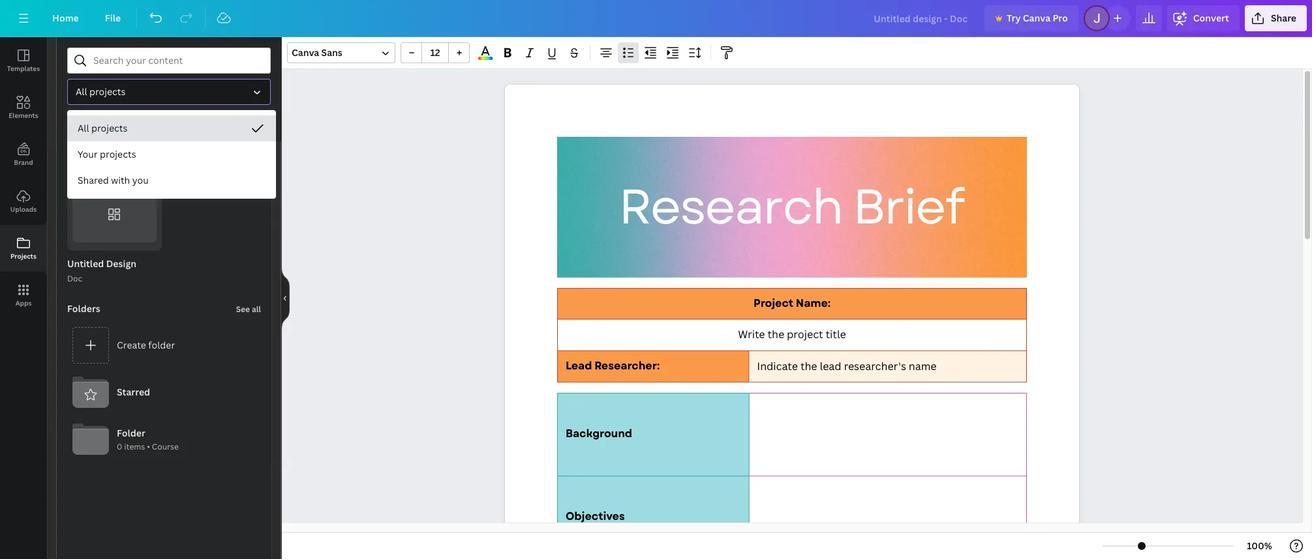 Task type: describe. For each thing, give the bounding box(es) containing it.
convert
[[1194, 12, 1230, 24]]

starred
[[117, 387, 150, 399]]

course
[[152, 442, 179, 453]]

convert button
[[1167, 5, 1240, 31]]

main menu bar
[[0, 0, 1312, 37]]

your projects button
[[67, 142, 276, 168]]

create folder button
[[67, 323, 261, 370]]

research brief
[[619, 172, 964, 243]]

brand
[[14, 158, 33, 167]]

shared with you
[[78, 174, 149, 187]]

research
[[619, 172, 843, 243]]

uploads button
[[0, 178, 47, 225]]

projects for your projects button at the left top of the page
[[100, 148, 136, 161]]

all
[[252, 304, 261, 315]]

templates
[[7, 64, 40, 73]]

see all
[[236, 304, 261, 315]]

100%
[[1247, 540, 1273, 553]]

apps
[[15, 299, 32, 308]]

Search your content search field
[[93, 48, 262, 73]]

you
[[132, 174, 149, 187]]

1 vertical spatial group
[[67, 178, 162, 252]]

Design title text field
[[864, 5, 980, 31]]

your
[[78, 148, 98, 161]]

all projects button
[[67, 116, 276, 142]]

color range image
[[479, 57, 493, 60]]

file
[[105, 12, 121, 24]]

folder
[[117, 427, 145, 440]]

starred button
[[67, 370, 261, 417]]

share button
[[1245, 5, 1307, 31]]

all projects inside "button"
[[78, 122, 128, 134]]

untitled design doc
[[67, 258, 136, 285]]

home
[[52, 12, 79, 24]]

design
[[106, 258, 136, 270]]

try canva pro button
[[985, 5, 1079, 31]]

shared with you option
[[67, 168, 276, 194]]

brief
[[853, 172, 964, 243]]

brand button
[[0, 131, 47, 178]]

untitled design group
[[67, 178, 162, 286]]

•
[[147, 442, 150, 453]]

shared with you button
[[67, 168, 276, 194]]



Task type: locate. For each thing, give the bounding box(es) containing it.
try canva pro
[[1007, 12, 1068, 24]]

all
[[76, 85, 87, 98], [88, 121, 100, 134], [78, 122, 89, 134]]

select ownership filter list box
[[67, 116, 276, 194]]

canva
[[1023, 12, 1051, 24], [292, 46, 319, 59]]

your projects
[[78, 148, 136, 161]]

sans
[[321, 46, 343, 59]]

100% button
[[1239, 536, 1281, 557]]

canva right try
[[1023, 12, 1051, 24]]

0 horizontal spatial canva
[[292, 46, 319, 59]]

0 vertical spatial projects
[[89, 85, 126, 98]]

doc
[[67, 274, 82, 285]]

projects up your projects
[[91, 122, 128, 134]]

create folder
[[117, 339, 175, 352]]

designs
[[67, 159, 102, 171]]

all projects
[[76, 85, 126, 98], [78, 122, 128, 134]]

untitled
[[67, 258, 104, 270]]

templates button
[[0, 37, 47, 84]]

all inside "button"
[[78, 122, 89, 134]]

all projects up all button
[[76, 85, 126, 98]]

Research Brief text field
[[505, 85, 1079, 560]]

see
[[236, 304, 250, 315]]

projects inside "button"
[[91, 122, 128, 134]]

0 vertical spatial canva
[[1023, 12, 1051, 24]]

all button
[[67, 116, 120, 140]]

0
[[117, 442, 122, 453]]

canva sans
[[292, 46, 343, 59]]

group
[[401, 42, 470, 63], [67, 178, 162, 252]]

elements
[[9, 111, 38, 120]]

projects up with
[[100, 148, 136, 161]]

projects for all projects button
[[89, 85, 126, 98]]

shared
[[78, 174, 109, 187]]

your projects option
[[67, 142, 276, 168]]

Select ownership filter button
[[67, 79, 271, 105]]

projects up all button
[[89, 85, 126, 98]]

all projects inside button
[[76, 85, 126, 98]]

all projects option
[[67, 116, 276, 142]]

share
[[1271, 12, 1297, 24]]

uploads
[[10, 205, 37, 214]]

1 vertical spatial projects
[[91, 122, 128, 134]]

1 horizontal spatial canva
[[1023, 12, 1051, 24]]

create
[[117, 339, 146, 352]]

folders
[[67, 303, 100, 315]]

elements button
[[0, 84, 47, 131]]

canva left sans
[[292, 46, 319, 59]]

apps button
[[0, 272, 47, 319]]

home link
[[42, 5, 89, 31]]

folder
[[148, 339, 175, 352]]

– – number field
[[426, 46, 444, 59]]

folder 0 items • course
[[117, 427, 179, 453]]

projects button
[[0, 225, 47, 272]]

try
[[1007, 12, 1021, 24]]

0 vertical spatial all projects
[[76, 85, 126, 98]]

file button
[[94, 5, 131, 31]]

projects
[[10, 252, 37, 261]]

with
[[111, 174, 130, 187]]

0 horizontal spatial group
[[67, 178, 162, 252]]

1 horizontal spatial group
[[401, 42, 470, 63]]

0 vertical spatial group
[[401, 42, 470, 63]]

1 vertical spatial canva
[[292, 46, 319, 59]]

projects
[[89, 85, 126, 98], [91, 122, 128, 134], [100, 148, 136, 161]]

pro
[[1053, 12, 1068, 24]]

canva inside 'popup button'
[[292, 46, 319, 59]]

see all button
[[235, 297, 262, 323]]

canva inside button
[[1023, 12, 1051, 24]]

1 vertical spatial all projects
[[78, 122, 128, 134]]

canva sans button
[[287, 42, 396, 63]]

side panel tab list
[[0, 37, 47, 319]]

hide image
[[281, 267, 290, 330]]

all projects up your projects
[[78, 122, 128, 134]]

items
[[124, 442, 145, 453]]

2 vertical spatial projects
[[100, 148, 136, 161]]



Task type: vqa. For each thing, say whether or not it's contained in the screenshot.
File
yes



